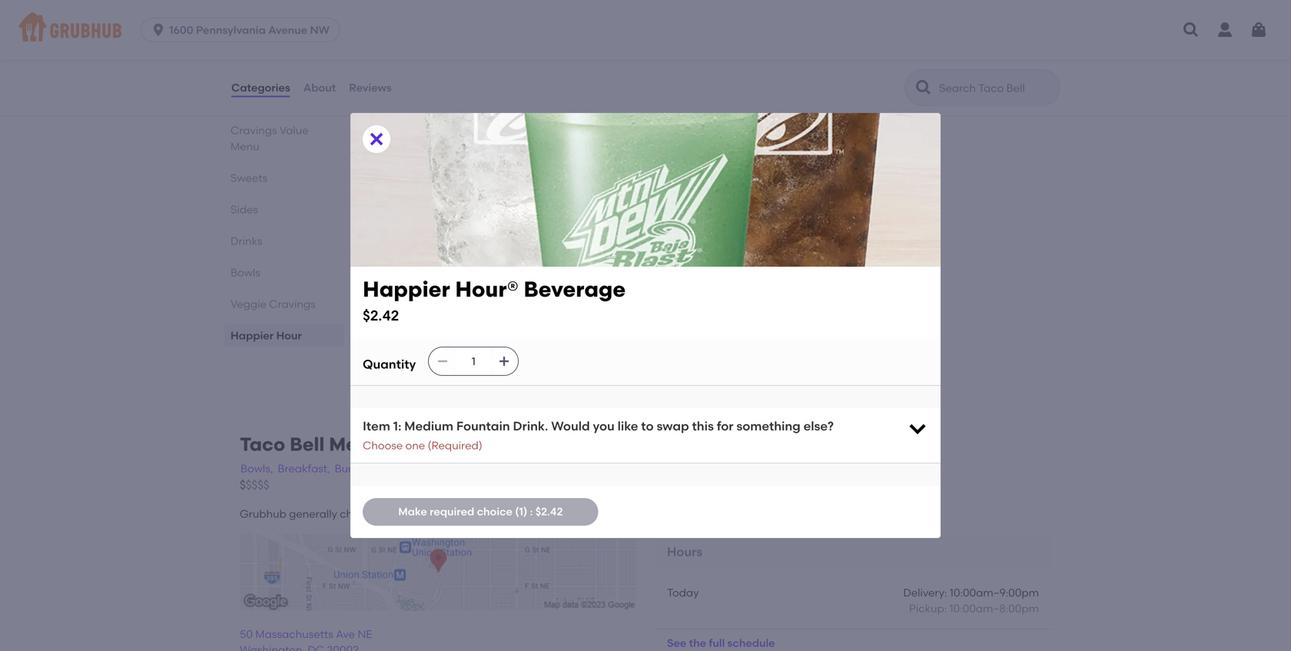 Task type: describe. For each thing, give the bounding box(es) containing it.
massachusetts
[[255, 628, 333, 641]]

ave
[[336, 628, 355, 641]]

this
[[692, 419, 714, 434]]

quesadillas
[[231, 61, 292, 74]]

1 vertical spatial cravings
[[269, 298, 316, 311]]

see the full schedule
[[667, 637, 775, 650]]

dessert,
[[519, 462, 561, 475]]

sugar.
[[445, 86, 477, 99]]

happier hour® beverage image
[[595, 174, 710, 274]]

sides
[[231, 203, 258, 216]]

reviews button
[[348, 60, 393, 115]]

1 horizontal spatial hour
[[445, 138, 484, 158]]

platform,
[[579, 305, 627, 318]]

$$$$$
[[240, 478, 269, 492]]

1:
[[393, 419, 402, 434]]

on
[[543, 305, 557, 318]]

make
[[398, 505, 427, 518]]

50 massachusetts ave ne link
[[240, 611, 637, 651]]

avenue
[[268, 23, 308, 37]]

our
[[384, 305, 403, 318]]

2 horizontal spatial $2.42
[[674, 185, 701, 198]]

one
[[406, 439, 425, 452]]

restaurants
[[385, 507, 445, 520]]

50 massachusetts ave ne
[[240, 628, 372, 641]]

dinner
[[566, 462, 600, 475]]

about
[[303, 81, 336, 94]]

bell
[[290, 433, 325, 456]]

else?
[[804, 419, 834, 434]]

providing
[[685, 507, 734, 520]]

sweets
[[231, 172, 268, 185]]

1 vertical spatial and
[[629, 305, 650, 318]]

choice
[[477, 505, 513, 518]]

see the full schedule button
[[655, 630, 788, 651]]

1 vertical spatial hour
[[276, 329, 302, 342]]

0 vertical spatial the
[[559, 305, 576, 318]]

hours
[[667, 544, 703, 559]]

chicken,
[[382, 462, 428, 475]]

warm
[[387, 39, 419, 52]]

to for go
[[558, 507, 569, 520]]

cinnabon delights® 12 pack image
[[595, 7, 710, 107]]

beverage for happier hour® beverage
[[467, 185, 518, 198]]

nachos
[[231, 92, 271, 105]]

pickup:
[[910, 602, 947, 615]]

Search Taco Bell search field
[[938, 81, 1056, 95]]

pennsylvania
[[196, 23, 266, 37]]

bowls, button
[[240, 460, 274, 477]]

1 horizontal spatial $2.42
[[536, 505, 563, 518]]

hour® for happier hour® beverage $2.42
[[455, 277, 519, 302]]

be
[[713, 305, 726, 318]]

warm donut holes filled with cinnabon® signature cream cheese frosting, and dusted in makara cinnamon sugar.
[[387, 39, 574, 99]]

1 horizontal spatial svg image
[[437, 355, 449, 368]]

value
[[280, 124, 309, 137]]

10:00am–8:00pm
[[950, 602, 1039, 615]]

1 horizontal spatial the
[[627, 507, 644, 520]]

1600
[[169, 23, 193, 37]]

in-
[[759, 305, 773, 318]]

dessert, button
[[519, 460, 562, 477]]

menu for bell
[[329, 433, 380, 456]]

Input item quantity number field
[[457, 348, 491, 375]]

1600 pennsylvania avenue nw
[[169, 23, 330, 37]]

hour® for happier hour® beverage
[[433, 185, 465, 198]]

(1)
[[515, 505, 528, 518]]

toward
[[587, 507, 625, 520]]

merchants
[[406, 305, 462, 318]]

commission
[[457, 507, 519, 520]]

required
[[430, 505, 475, 518]]

a
[[447, 507, 454, 520]]

store.
[[773, 305, 802, 318]]

schedule
[[728, 637, 775, 650]]

item
[[363, 419, 390, 434]]

item 1: medium fountain drink. would you like to swap this for something else? choose one (required)
[[363, 419, 834, 452]]

cravings value menu
[[231, 124, 309, 153]]

ne
[[358, 628, 372, 641]]

nw
[[310, 23, 330, 37]]

donut
[[422, 39, 453, 52]]

veggie
[[231, 298, 267, 311]]

pickup: 10:00am–8:00pm
[[910, 602, 1039, 615]]



Task type: locate. For each thing, give the bounding box(es) containing it.
cream
[[500, 55, 534, 68]]

1 of from the left
[[522, 507, 532, 520]]

in
[[494, 70, 503, 83]]

signature
[[448, 55, 497, 68]]

cost
[[647, 507, 669, 520]]

go
[[571, 507, 585, 520]]

0 horizontal spatial to
[[558, 507, 569, 520]]

bowls,
[[241, 462, 273, 475]]

drink.
[[513, 419, 548, 434]]

search icon image
[[915, 78, 933, 97]]

svg image inside 1600 pennsylvania avenue nw button
[[151, 22, 166, 38]]

hour down the veggie cravings
[[276, 329, 302, 342]]

0 vertical spatial to
[[641, 419, 654, 434]]

prices left may
[[653, 305, 684, 318]]

chicken, button
[[381, 460, 428, 477]]

$2.42
[[674, 185, 701, 198], [363, 307, 399, 324], [536, 505, 563, 518]]

beverage
[[467, 185, 518, 198], [524, 277, 626, 302]]

2 horizontal spatial the
[[689, 637, 707, 650]]

holes
[[455, 39, 483, 52]]

to left go
[[558, 507, 569, 520]]

0 horizontal spatial hour
[[276, 329, 302, 342]]

and inside "taco bell menu info bowls, breakfast, burritos, chicken, coffee and tea, dessert, dinner $$$$$"
[[470, 462, 491, 475]]

you
[[593, 419, 615, 434]]

2 prices from the left
[[653, 305, 684, 318]]

0 horizontal spatial of
[[522, 507, 532, 520]]

svg image
[[367, 130, 386, 148], [437, 355, 449, 368], [498, 355, 511, 368]]

the
[[559, 305, 576, 318], [627, 507, 644, 520], [689, 637, 707, 650]]

0 horizontal spatial beverage
[[467, 185, 518, 198]]

cinnamon
[[387, 86, 443, 99]]

1 vertical spatial $2.42
[[363, 307, 399, 324]]

coffee and tea, button
[[431, 460, 516, 477]]

menu
[[231, 140, 260, 153], [329, 433, 380, 456]]

make required choice (1) : $2.42
[[398, 505, 563, 518]]

of left 10%
[[522, 507, 532, 520]]

prices
[[509, 305, 541, 318], [653, 305, 684, 318]]

fountain
[[457, 419, 510, 434]]

2 vertical spatial the
[[689, 637, 707, 650]]

1 vertical spatial hour®
[[455, 277, 519, 302]]

to for swap
[[641, 419, 654, 434]]

the inside button
[[689, 637, 707, 650]]

1 vertical spatial beverage
[[524, 277, 626, 302]]

1 horizontal spatial of
[[672, 507, 682, 520]]

the right on
[[559, 305, 576, 318]]

and right the platform,
[[629, 305, 650, 318]]

menu for value
[[231, 140, 260, 153]]

dinner button
[[565, 460, 601, 477]]

burritos, button
[[334, 460, 378, 477]]

for
[[717, 419, 734, 434]]

cravings down nachos
[[231, 124, 277, 137]]

happier inside happier hour® beverage $2.42
[[363, 277, 450, 302]]

happier hour® beverage
[[387, 185, 518, 198]]

2 horizontal spatial svg image
[[498, 355, 511, 368]]

taco
[[240, 433, 285, 456]]

svg image
[[1182, 21, 1201, 39], [1250, 21, 1269, 39], [151, 22, 166, 38], [681, 245, 700, 264], [907, 417, 929, 439]]

happier hour
[[375, 138, 484, 158], [231, 329, 302, 342]]

menu up sweets in the left of the page
[[231, 140, 260, 153]]

the left full
[[689, 637, 707, 650]]

info
[[385, 433, 421, 456]]

0 vertical spatial hour
[[445, 138, 484, 158]]

and up sugar. at the top of page
[[432, 70, 453, 83]]

our merchants set item prices on the platform, and prices may be lower in-store.
[[384, 305, 802, 318]]

grubhub
[[240, 507, 287, 520]]

item
[[483, 305, 506, 318]]

of
[[522, 507, 532, 520], [672, 507, 682, 520]]

0 vertical spatial and
[[432, 70, 453, 83]]

beverage for happier hour® beverage $2.42
[[524, 277, 626, 302]]

to right like
[[641, 419, 654, 434]]

medium
[[405, 419, 454, 434]]

makara
[[506, 70, 546, 83]]

and left tea, on the bottom of the page
[[470, 462, 491, 475]]

the left 'cost'
[[627, 507, 644, 520]]

svg image right input item quantity number field
[[498, 355, 511, 368]]

0 vertical spatial menu
[[231, 140, 260, 153]]

like
[[618, 419, 638, 434]]

10%
[[535, 507, 555, 520]]

menu inside 'cravings value menu'
[[231, 140, 260, 153]]

hour® inside happier hour® beverage $2.42
[[455, 277, 519, 302]]

cravings right veggie
[[269, 298, 316, 311]]

svg image down reviews button
[[367, 130, 386, 148]]

50
[[240, 628, 253, 641]]

0 vertical spatial hour®
[[433, 185, 465, 198]]

main navigation navigation
[[0, 0, 1292, 60]]

1 horizontal spatial menu
[[329, 433, 380, 456]]

categories
[[231, 81, 290, 94]]

10:00am–9:00pm
[[950, 586, 1039, 599]]

1 vertical spatial menu
[[329, 433, 380, 456]]

0 horizontal spatial the
[[559, 305, 576, 318]]

1 vertical spatial to
[[558, 507, 569, 520]]

charges
[[340, 507, 382, 520]]

1 horizontal spatial happier hour
[[375, 138, 484, 158]]

with
[[513, 39, 535, 52]]

1 prices from the left
[[509, 305, 541, 318]]

beverage inside happier hour® beverage $2.42
[[524, 277, 626, 302]]

reviews
[[349, 81, 392, 94]]

0 horizontal spatial happier hour
[[231, 329, 302, 342]]

1 vertical spatial the
[[627, 507, 644, 520]]

burritos,
[[335, 462, 377, 475]]

categories button
[[231, 60, 291, 115]]

0 vertical spatial happier hour
[[375, 138, 484, 158]]

menu inside "taco bell menu info bowls, breakfast, burritos, chicken, coffee and tea, dessert, dinner $$$$$"
[[329, 433, 380, 456]]

0 vertical spatial beverage
[[467, 185, 518, 198]]

set
[[465, 305, 480, 318]]

to
[[641, 419, 654, 434], [558, 507, 569, 520]]

2 vertical spatial and
[[470, 462, 491, 475]]

veggie cravings
[[231, 298, 316, 311]]

2 horizontal spatial and
[[629, 305, 650, 318]]

1 vertical spatial happier hour
[[231, 329, 302, 342]]

grubhub generally charges restaurants a commission of 10% to go toward the cost of providing
[[240, 507, 734, 520]]

cinnabon®
[[387, 55, 445, 68]]

choose
[[363, 439, 403, 452]]

2 of from the left
[[672, 507, 682, 520]]

tea,
[[493, 462, 515, 475]]

frosting,
[[387, 70, 430, 83]]

delivery: 10:00am–9:00pm
[[904, 586, 1039, 599]]

may
[[687, 305, 710, 318]]

of right 'cost'
[[672, 507, 682, 520]]

lower
[[729, 305, 757, 318]]

(required)
[[428, 439, 483, 452]]

1 horizontal spatial prices
[[653, 305, 684, 318]]

0 horizontal spatial $2.42
[[363, 307, 399, 324]]

dusted
[[456, 70, 492, 83]]

breakfast,
[[278, 462, 330, 475]]

coffee
[[432, 462, 467, 475]]

drinks
[[231, 235, 262, 248]]

0 horizontal spatial and
[[432, 70, 453, 83]]

breakfast, button
[[277, 460, 331, 477]]

and
[[432, 70, 453, 83], [629, 305, 650, 318], [470, 462, 491, 475]]

menu up burritos,
[[329, 433, 380, 456]]

burritos
[[231, 29, 270, 42]]

taco bell menu info bowls, breakfast, burritos, chicken, coffee and tea, dessert, dinner $$$$$
[[240, 433, 600, 492]]

and inside warm donut holes filled with cinnabon® signature cream cheese frosting, and dusted in makara cinnamon sugar.
[[432, 70, 453, 83]]

cravings inside 'cravings value menu'
[[231, 124, 277, 137]]

delivery:
[[904, 586, 948, 599]]

:
[[530, 505, 533, 518]]

warm donut holes filled with cinnabon® signature cream cheese frosting, and dusted in makara cinnamon sugar. button
[[378, 7, 710, 107]]

hour up happier hour® beverage
[[445, 138, 484, 158]]

svg image left input item quantity number field
[[437, 355, 449, 368]]

$2.42 inside happier hour® beverage $2.42
[[363, 307, 399, 324]]

to inside 'item 1: medium fountain drink. would you like to swap this for something else? choose one (required)'
[[641, 419, 654, 434]]

happier hour up happier hour® beverage
[[375, 138, 484, 158]]

0 vertical spatial cravings
[[231, 124, 277, 137]]

would
[[551, 419, 590, 434]]

2 vertical spatial $2.42
[[536, 505, 563, 518]]

1 horizontal spatial to
[[641, 419, 654, 434]]

full
[[709, 637, 725, 650]]

something
[[737, 419, 801, 434]]

0 vertical spatial $2.42
[[674, 185, 701, 198]]

0 horizontal spatial svg image
[[367, 130, 386, 148]]

0 horizontal spatial menu
[[231, 140, 260, 153]]

0 horizontal spatial prices
[[509, 305, 541, 318]]

1 horizontal spatial and
[[470, 462, 491, 475]]

happier hour down the veggie cravings
[[231, 329, 302, 342]]

happier hour® beverage $2.42
[[363, 277, 626, 324]]

prices left on
[[509, 305, 541, 318]]

1 horizontal spatial beverage
[[524, 277, 626, 302]]



Task type: vqa. For each thing, say whether or not it's contained in the screenshot.
Pickup: at the right
yes



